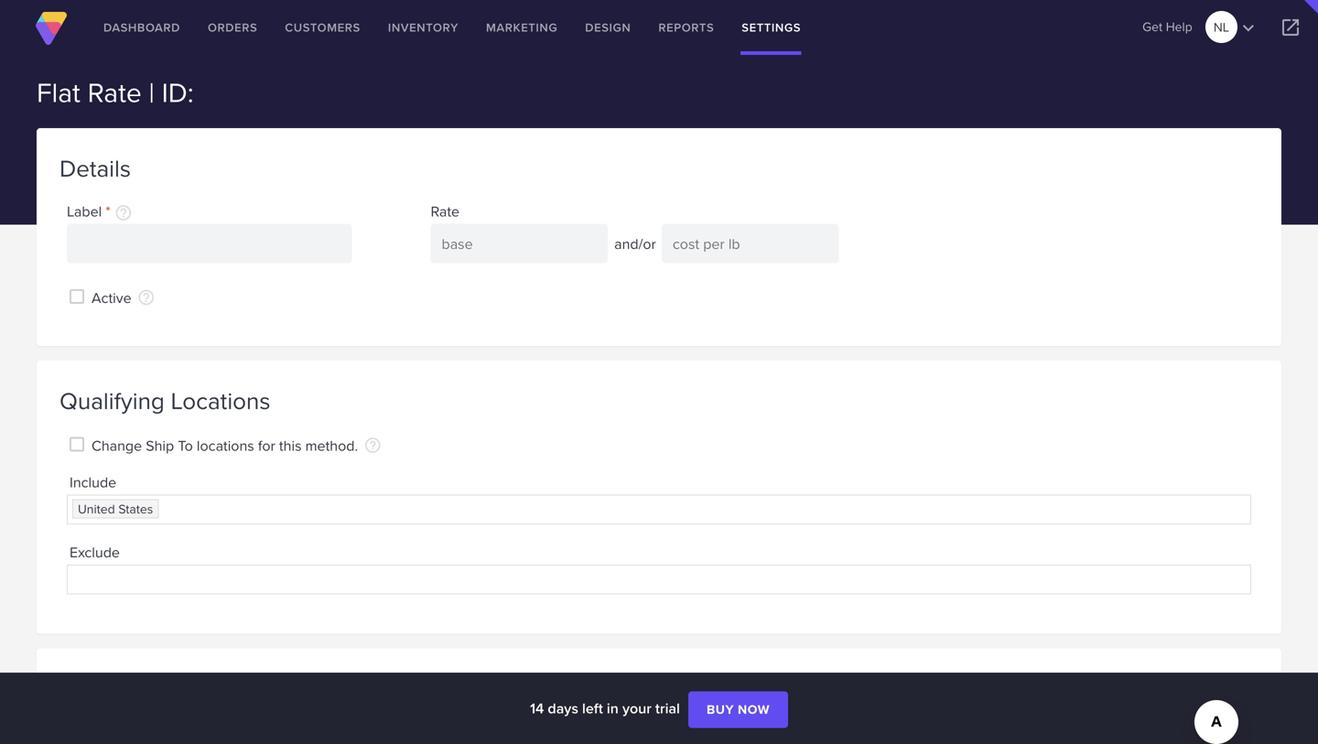 Task type: locate. For each thing, give the bounding box(es) containing it.
help_outline right active
[[137, 288, 155, 306]]

buy now link
[[688, 692, 788, 728]]

1 vertical spatial qualifying
[[60, 671, 165, 706]]

include
[[70, 471, 116, 492]]

0 vertical spatial rate
[[88, 72, 142, 112]]

qualifying for qualifying locations
[[60, 383, 165, 418]]

nl
[[1214, 18, 1229, 36]]

0 horizontal spatial rate
[[88, 72, 142, 112]]

qualifying
[[60, 383, 165, 418], [60, 671, 165, 706]]

0 vertical spatial qualifying
[[60, 383, 165, 418]]

for
[[258, 435, 275, 456]]

orders
[[208, 19, 258, 36], [171, 671, 243, 706]]

settings
[[742, 19, 801, 36]]

help_outline for qualifying locations
[[364, 436, 382, 454]]

rate
[[88, 72, 142, 112], [431, 201, 460, 222]]

help_outline
[[114, 204, 133, 222], [137, 288, 155, 306], [364, 436, 382, 454]]

inventory
[[388, 19, 459, 36]]

change ship to locations for this method.
[[92, 435, 358, 456]]

0 horizontal spatial help_outline
[[114, 204, 133, 222]]

0 vertical spatial help_outline
[[114, 204, 133, 222]]

1 horizontal spatial help_outline
[[137, 288, 155, 306]]

2 qualifying from the top
[[60, 671, 165, 706]]

id:
[[162, 72, 194, 112]]

Label text field
[[67, 224, 352, 263]]

now
[[738, 701, 770, 719]]

buy
[[707, 701, 734, 719]]

nl 
[[1214, 17, 1260, 39]]

1 qualifying from the top
[[60, 383, 165, 418]]

1 vertical spatial orders
[[171, 671, 243, 706]]

this
[[279, 435, 302, 456]]

get help
[[1143, 17, 1193, 36]]

help_outline right "method."
[[364, 436, 382, 454]]

2 vertical spatial help_outline
[[364, 436, 382, 454]]

left
[[582, 698, 603, 719]]

rate up base text field
[[431, 201, 460, 222]]

rate left |
[[88, 72, 142, 112]]

1 vertical spatial help_outline
[[137, 288, 155, 306]]

locations
[[197, 435, 254, 456]]


[[1280, 16, 1302, 38]]

help_outline right label
[[114, 204, 133, 222]]

customers
[[285, 19, 361, 36]]

label
[[67, 201, 102, 222]]

locations
[[171, 383, 271, 418]]

flat
[[37, 72, 80, 112]]

None text field
[[159, 497, 177, 523]]

design
[[585, 19, 631, 36]]

qualifying orders
[[60, 671, 243, 706]]

1 horizontal spatial rate
[[431, 201, 460, 222]]

2 horizontal spatial help_outline
[[364, 436, 382, 454]]

base text field
[[431, 224, 608, 263]]



Task type: vqa. For each thing, say whether or not it's contained in the screenshot.

yes



Task type: describe. For each thing, give the bounding box(es) containing it.
united
[[78, 500, 115, 518]]

 link
[[1263, 0, 1318, 55]]

exclude
[[70, 541, 120, 563]]

marketing
[[486, 19, 558, 36]]

|
[[149, 72, 155, 112]]

1 vertical spatial rate
[[431, 201, 460, 222]]

cost per lb text field
[[662, 224, 839, 263]]

and/or
[[614, 233, 656, 254]]


[[1238, 17, 1260, 39]]

14 days left in your trial
[[530, 698, 684, 719]]

active
[[92, 287, 131, 308]]

flat rate | id:
[[37, 72, 194, 112]]

united states
[[78, 500, 153, 518]]

14
[[530, 698, 544, 719]]

help
[[1166, 17, 1193, 36]]

dashboard link
[[90, 0, 194, 55]]

change
[[92, 435, 142, 456]]

help_outline for details
[[114, 204, 133, 222]]

days
[[548, 698, 579, 719]]

trial
[[655, 698, 680, 719]]

0 vertical spatial orders
[[208, 19, 258, 36]]

reports
[[659, 19, 714, 36]]

your
[[623, 698, 652, 719]]

qualifying locations
[[60, 383, 271, 418]]

ship
[[146, 435, 174, 456]]

get
[[1143, 17, 1163, 36]]

buy now
[[707, 701, 770, 719]]

states
[[118, 500, 153, 518]]

method.
[[305, 435, 358, 456]]

dashboard
[[103, 19, 180, 36]]

qualifying for qualifying orders
[[60, 671, 165, 706]]

to
[[178, 435, 193, 456]]

in
[[607, 698, 619, 719]]

details
[[60, 151, 131, 185]]



